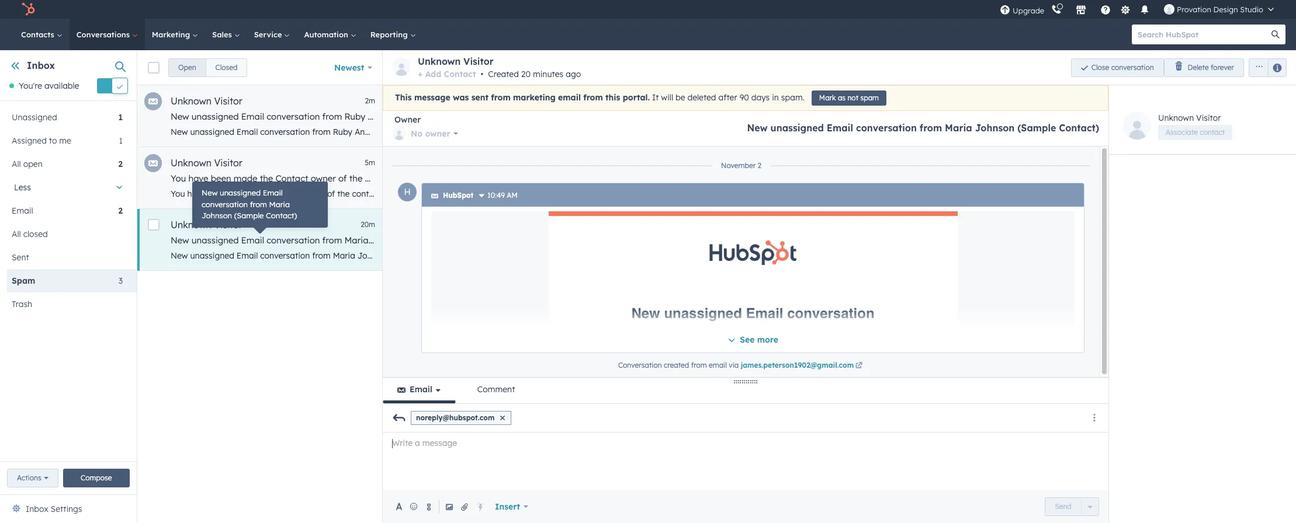 Task type: describe. For each thing, give the bounding box(es) containing it.
mark
[[820, 94, 836, 102]]

help button
[[1096, 0, 1116, 19]]

upgrade image
[[1000, 5, 1011, 15]]

deleted
[[688, 92, 716, 103]]

unknown for new unassigned email conversation from maria johnson (sample contact)
[[171, 219, 212, 231]]

new unassigned email conversation from maria johnson (sample contact) for "new unassigned email conversation from maria johnson (sample contact)" heading
[[747, 122, 1100, 134]]

sent
[[472, 92, 489, 103]]

it
[[652, 92, 659, 103]]

all open
[[12, 159, 43, 170]]

conversation created from email via
[[618, 361, 741, 370]]

trash
[[12, 300, 32, 310]]

10:49 am
[[488, 191, 518, 200]]

settings link
[[1118, 3, 1133, 15]]

"james.peterson1902@gmail.com"
[[399, 173, 540, 184]]

3
[[118, 276, 123, 287]]

actions
[[17, 474, 41, 483]]

contact inside unknown visitor associate contact
[[1200, 128, 1225, 137]]

days
[[752, 92, 770, 103]]

notifications image
[[1140, 5, 1151, 16]]

calling icon button
[[1047, 2, 1067, 17]]

&#x28;jira&#x29;
[[394, 127, 463, 137]]

unknown visitor for you have been made the contact owner of the contact "james.peterson1902@gmail.com"
[[171, 157, 242, 169]]

0 vertical spatial been
[[211, 173, 231, 184]]

all for all closed
[[12, 229, 21, 240]]

was
[[453, 92, 469, 103]]

2 vertical spatial contact
[[352, 189, 382, 199]]

marketing
[[152, 30, 192, 39]]

2 you from the top
[[171, 189, 185, 199]]

(sample inside new unassigned email conversation from maria johnson (sample contact)
[[234, 211, 264, 220]]

design
[[1214, 5, 1239, 14]]

email from unknown visitor with subject new unassigned email conversation from ruby anderson (jira) row
[[137, 85, 463, 147]]

0 vertical spatial have
[[189, 173, 208, 184]]

(jira)
[[410, 111, 432, 122]]

link opens in a new window image inside james.peterson1902@gmail.com link
[[856, 363, 863, 370]]

minutes
[[533, 69, 564, 80]]

automation
[[304, 30, 351, 39]]

maria inside "tooltip"
[[269, 200, 290, 209]]

after
[[719, 92, 738, 103]]

spam.
[[781, 92, 805, 103]]

conversations
[[76, 30, 132, 39]]

unknown visitor + add contact • created 20 minutes ago
[[418, 56, 581, 80]]

you have been made the contact owner of the contact "james.peterson1902@gmail.com" you have been made the contact owner of the contact &quot;james.peterson1902&#x40;gmail.com&quot; https://api-na1.hubapi.com/notification-station/general/v1/notifications/cta/81a0bb98-8d9e-4f3b-b0db-f
[[171, 173, 998, 199]]

provation design studio button
[[1158, 0, 1281, 19]]

to
[[49, 136, 57, 146]]

more
[[757, 335, 779, 345]]

unknown inside unknown visitor + add contact • created 20 minutes ago
[[418, 56, 461, 67]]

no owner button
[[392, 125, 458, 143]]

am
[[507, 191, 518, 200]]

in
[[772, 92, 779, 103]]

portal.
[[623, 92, 650, 103]]

close conversation button
[[1071, 58, 1164, 77]]

email from unknown visitor with subject you have been made the contact owner of the contact &quot;james.peterson1902@gmail.com&quot; row
[[137, 147, 998, 209]]

1 vertical spatial email
[[709, 361, 727, 370]]

see
[[740, 335, 755, 345]]

no
[[411, 129, 423, 139]]

20m
[[361, 220, 375, 229]]

1 vertical spatial owner
[[311, 173, 336, 184]]

no owner
[[411, 129, 450, 139]]

see more
[[740, 335, 779, 345]]

(sample inside new unassigned email conversation from maria johnson (sample contact) new unassigned email conversation from maria johnson &#x28;sample contact&#x29;
[[409, 235, 443, 246]]

1 you from the top
[[171, 173, 186, 184]]

4f3b-
[[950, 189, 971, 199]]

actions button
[[7, 469, 58, 488]]

5m
[[365, 158, 375, 167]]

inbox for inbox settings
[[26, 504, 48, 515]]

insert button
[[488, 496, 536, 519]]

0 vertical spatial ruby
[[345, 111, 365, 122]]

delete forever
[[1188, 63, 1235, 72]]

0 vertical spatial anderson
[[368, 111, 407, 122]]

email inside new unassigned email conversation from maria johnson (sample contact)
[[263, 188, 283, 198]]

provation
[[1177, 5, 1212, 14]]

1 vertical spatial been
[[208, 189, 227, 199]]

1 horizontal spatial hubspot image
[[709, 216, 797, 289]]

1 for assigned to me
[[119, 136, 123, 146]]

2 vertical spatial contact
[[269, 189, 299, 199]]

marketing
[[513, 92, 556, 103]]

spam
[[861, 94, 879, 102]]

ago
[[566, 69, 581, 80]]

new unassigned email conversation from maria johnson (sample contact) for new unassigned email conversation from maria johnson (sample contact) "tooltip"
[[202, 188, 297, 220]]

message
[[414, 92, 451, 103]]

send
[[1055, 503, 1072, 512]]

unknown visitor associate contact
[[1159, 113, 1225, 137]]

1 vertical spatial of
[[327, 189, 335, 199]]

settings image
[[1120, 5, 1131, 15]]

sent
[[12, 253, 29, 263]]

assigned to me
[[12, 136, 71, 146]]

sales link
[[205, 19, 247, 50]]

90
[[740, 92, 749, 103]]

visitor for you have been made the contact owner of the contact "james.peterson1902@gmail.com"
[[214, 157, 242, 169]]

johnson inside "tooltip"
[[202, 211, 232, 220]]

+
[[418, 69, 423, 80]]

owner inside popup button
[[425, 129, 450, 139]]

contact inside unknown visitor + add contact • created 20 minutes ago
[[444, 69, 476, 80]]

service link
[[247, 19, 297, 50]]

+ add contact button
[[418, 67, 476, 81]]

b0db-
[[971, 189, 995, 199]]

2 for email
[[118, 206, 123, 216]]

forever
[[1211, 63, 1235, 72]]

be
[[676, 92, 685, 103]]

upgrade
[[1013, 6, 1045, 15]]

hubspot link
[[14, 2, 44, 16]]

row group inside new unassigned email conversation main content
[[137, 85, 998, 271]]

as
[[838, 94, 846, 102]]

2 group from the left
[[1245, 58, 1287, 77]]

conversation inside "tooltip"
[[202, 200, 248, 209]]

conversations link
[[69, 19, 145, 50]]

visitor inside unknown visitor associate contact
[[1197, 113, 1221, 123]]

email button
[[383, 378, 456, 404]]

contact&#x29;
[[451, 251, 509, 261]]

conversation
[[618, 361, 662, 370]]

f
[[995, 189, 998, 199]]

unknown for new unassigned email conversation from ruby anderson (jira)
[[171, 95, 212, 107]]



Task type: locate. For each thing, give the bounding box(es) containing it.
inbox for inbox
[[27, 60, 55, 71]]

1 vertical spatial have
[[187, 189, 206, 199]]

0 vertical spatial all
[[12, 159, 21, 170]]

new unassigned email conversation from maria johnson (sample contact) tooltip
[[192, 182, 328, 228]]

visitor for new unassigned email conversation from ruby anderson (jira)
[[214, 95, 242, 107]]

james.peterson1902@gmail.com link
[[741, 361, 865, 372]]

closed
[[215, 63, 238, 72]]

3 unknown visitor from the top
[[171, 219, 242, 231]]

newest button
[[327, 56, 380, 79]]

0 vertical spatial owner
[[425, 129, 450, 139]]

1 vertical spatial made
[[229, 189, 252, 199]]

sales
[[212, 30, 234, 39]]

add
[[425, 69, 442, 80]]

contacts link
[[14, 19, 69, 50]]

0 horizontal spatial of
[[327, 189, 335, 199]]

unknown visitor for new unassigned email conversation from maria johnson (sample contact)
[[171, 219, 242, 231]]

new unassigned email conversation from maria johnson (sample contact) heading
[[747, 122, 1100, 134]]

group containing open
[[168, 58, 248, 77]]

notifications button
[[1135, 0, 1155, 19]]

all inside button
[[12, 229, 21, 240]]

james.peterson1902@gmail.com
[[741, 361, 854, 370]]

november
[[721, 161, 756, 170]]

comment
[[477, 385, 515, 395]]

all for all open
[[12, 159, 21, 170]]

marketing link
[[145, 19, 205, 50]]

unassigned
[[192, 111, 239, 122], [771, 122, 824, 134], [190, 127, 234, 137], [220, 188, 261, 198], [192, 235, 239, 246], [190, 251, 234, 261], [664, 306, 742, 322]]

owner right no
[[425, 129, 450, 139]]

1 vertical spatial new unassigned email conversation from maria johnson (sample contact)
[[202, 188, 297, 220]]

2 for all open
[[118, 159, 123, 170]]

1 vertical spatial contact
[[276, 173, 308, 184]]

0 vertical spatial 1
[[118, 112, 123, 123]]

more info image
[[478, 193, 485, 200]]

unassigned inside "tooltip"
[[220, 188, 261, 198]]

1
[[118, 112, 123, 123], [119, 136, 123, 146]]

2 unknown visitor from the top
[[171, 157, 242, 169]]

you're available image
[[9, 84, 14, 88]]

created
[[664, 361, 689, 370]]

1 group from the left
[[168, 58, 248, 77]]

new unassigned email conversation from maria johnson (sample contact)
[[747, 122, 1100, 134], [202, 188, 297, 220]]

compose
[[81, 474, 112, 483]]

0 vertical spatial of
[[338, 173, 347, 184]]

search image
[[1272, 30, 1280, 39]]

group down 'search' image
[[1245, 58, 1287, 77]]

mark as not spam
[[820, 94, 879, 102]]

2 link opens in a new window image from the top
[[856, 363, 863, 370]]

2 vertical spatial owner
[[302, 189, 325, 199]]

group
[[168, 58, 248, 77], [1245, 58, 1287, 77]]

unknown visitor inside email from unknown visitor with subject you have been made the contact owner of the contact &quot;james.peterson1902@gmail.com&quot; row
[[171, 157, 242, 169]]

&#x28;sample
[[393, 251, 449, 261]]

close
[[1092, 63, 1110, 72]]

email
[[241, 111, 264, 122], [827, 122, 854, 134], [237, 127, 258, 137], [263, 188, 283, 198], [12, 206, 33, 216], [241, 235, 264, 246], [237, 251, 258, 261], [746, 306, 784, 322], [410, 385, 432, 395]]

conversation inside button
[[1112, 63, 1154, 72]]

marketplaces button
[[1069, 0, 1094, 19]]

inbox up you're available
[[27, 60, 55, 71]]

0 vertical spatial contact
[[444, 69, 476, 80]]

you're
[[19, 81, 42, 91]]

0 vertical spatial hubspot image
[[21, 2, 35, 16]]

inbox settings
[[26, 504, 82, 515]]

new unassigned email conversation from maria johnson (sample contact) inside new unassigned email conversation main content
[[747, 122, 1100, 134]]

new inside new unassigned email conversation from maria johnson (sample contact) "tooltip"
[[202, 188, 218, 198]]

unknown
[[418, 56, 461, 67], [171, 95, 212, 107], [1159, 113, 1194, 123], [171, 157, 212, 169], [171, 219, 212, 231]]

row group
[[137, 85, 998, 271]]

&quot;james.peterson1902&#x40;gmail.com&quot;
[[384, 189, 580, 199]]

1 link opens in a new window image from the top
[[856, 361, 863, 372]]

contacts
[[21, 30, 57, 39]]

email down ago on the top of the page
[[558, 92, 581, 103]]

2 vertical spatial unknown visitor
[[171, 219, 242, 231]]

Open button
[[168, 58, 206, 77]]

inbox
[[27, 60, 55, 71], [26, 504, 48, 515]]

1 for unassigned
[[118, 112, 123, 123]]

will
[[661, 92, 673, 103]]

1 vertical spatial ruby
[[333, 127, 352, 137]]

hubspot
[[443, 191, 474, 200]]

james peterson image
[[1165, 4, 1175, 15]]

all left open at the top left of page
[[12, 159, 21, 170]]

0 vertical spatial contact
[[1200, 128, 1225, 137]]

0 horizontal spatial hubspot image
[[21, 2, 35, 16]]

maria
[[945, 122, 973, 134], [269, 200, 290, 209], [345, 235, 369, 246], [333, 251, 355, 261], [566, 383, 589, 394]]

1 vertical spatial anderson
[[355, 127, 391, 137]]

from inside new unassigned email conversation from maria johnson (sample contact) "tooltip"
[[250, 200, 267, 209]]

calling icon image
[[1052, 5, 1062, 15]]

delete forever button
[[1164, 58, 1245, 77]]

contact
[[1200, 128, 1225, 137], [365, 173, 397, 184], [352, 189, 382, 199]]

visitor
[[464, 56, 494, 67], [214, 95, 242, 107], [1197, 113, 1221, 123], [214, 157, 242, 169], [214, 219, 242, 231]]

email
[[558, 92, 581, 103], [709, 361, 727, 370]]

anderson down 2m
[[368, 111, 407, 122]]

automation link
[[297, 19, 363, 50]]

reporting
[[370, 30, 410, 39]]

you're available
[[19, 81, 79, 91]]

1 vertical spatial all
[[12, 229, 21, 240]]

visitor inside unknown visitor + add contact • created 20 minutes ago
[[464, 56, 494, 67]]

johnson
[[975, 122, 1015, 134], [202, 211, 232, 220], [371, 235, 406, 246], [358, 251, 390, 261], [592, 383, 627, 394]]

2
[[118, 159, 123, 170], [758, 161, 762, 170], [118, 206, 123, 216]]

all left closed
[[12, 229, 21, 240]]

1 vertical spatial hubspot image
[[709, 216, 797, 289]]

see more button
[[728, 333, 779, 348]]

assigned
[[12, 136, 47, 146]]

less
[[14, 183, 31, 193]]

all closed
[[12, 229, 48, 240]]

0 vertical spatial inbox
[[27, 60, 55, 71]]

2 inside new unassigned email conversation main content
[[758, 161, 762, 170]]

contact) inside new unassigned email conversation from maria johnson (sample contact) new unassigned email conversation from maria johnson &#x28;sample contact&#x29;
[[445, 235, 481, 246]]

owner
[[425, 129, 450, 139], [311, 173, 336, 184], [302, 189, 325, 199]]

1 vertical spatial unknown visitor
[[171, 157, 242, 169]]

1 horizontal spatial email
[[709, 361, 727, 370]]

not
[[848, 94, 859, 102]]

unknown visitor
[[171, 95, 242, 107], [171, 157, 242, 169], [171, 219, 242, 231]]

this
[[395, 92, 412, 103]]

sent button
[[7, 246, 123, 270]]

unknown visitor inside email from unknown visitor with subject new unassigned email conversation from ruby anderson (jira) row
[[171, 95, 242, 107]]

Closed button
[[206, 58, 248, 77]]

newest
[[334, 62, 364, 73]]

all closed button
[[7, 223, 123, 246]]

email left via
[[709, 361, 727, 370]]

open
[[178, 63, 196, 72]]

station/general/v1/notifications/cta/81a0bb98-
[[741, 189, 928, 199]]

inbox settings link
[[26, 503, 82, 517]]

Search HubSpot search field
[[1132, 25, 1276, 44]]

group down sales
[[168, 58, 248, 77]]

0 vertical spatial new unassigned email conversation from maria johnson (sample contact)
[[747, 122, 1100, 134]]

new unassigned email conversation from maria johnson (sample contact) new unassigned email conversation from maria johnson &#x28;sample contact&#x29;
[[171, 235, 509, 261]]

na1.hubapi.com/notification-
[[628, 189, 741, 199]]

visitor for new unassigned email conversation from maria johnson (sample contact)
[[214, 219, 242, 231]]

made
[[234, 173, 257, 184], [229, 189, 252, 199]]

1 vertical spatial you
[[171, 189, 185, 199]]

close image
[[501, 416, 505, 421]]

of
[[338, 173, 347, 184], [327, 189, 335, 199]]

0 vertical spatial made
[[234, 173, 257, 184]]

anderson up 5m
[[355, 127, 391, 137]]

contact up the 20m
[[352, 189, 382, 199]]

row group containing unknown visitor
[[137, 85, 998, 271]]

email from unknown visitor with subject new unassigned email conversation from maria johnson (sample contact) row
[[137, 209, 509, 271]]

anderson
[[368, 111, 407, 122], [355, 127, 391, 137]]

inbox left settings
[[26, 504, 48, 515]]

0 vertical spatial email
[[558, 92, 581, 103]]

(sample
[[1018, 122, 1057, 134], [234, 211, 264, 220], [409, 235, 443, 246], [630, 383, 665, 394]]

contact right associate
[[1200, 128, 1225, 137]]

1 horizontal spatial group
[[1245, 58, 1287, 77]]

email inside "button"
[[410, 385, 432, 395]]

menu containing provation design studio
[[999, 0, 1283, 19]]

0 vertical spatial you
[[171, 173, 186, 184]]

1 horizontal spatial new unassigned email conversation from maria johnson (sample contact)
[[747, 122, 1100, 134]]

unknown inside unknown visitor associate contact
[[1159, 113, 1194, 123]]

0 vertical spatial unknown visitor
[[171, 95, 242, 107]]

2 all from the top
[[12, 229, 21, 240]]

1 unknown visitor from the top
[[171, 95, 242, 107]]

new unassigned email conversation main content
[[137, 50, 1297, 524]]

settings
[[51, 504, 82, 515]]

send group
[[1045, 498, 1100, 517]]

search button
[[1266, 25, 1286, 44]]

menu
[[999, 0, 1283, 19]]

owner up email from unknown visitor with subject new unassigned email conversation from maria johnson (sample contact) row
[[302, 189, 325, 199]]

owner down new unassigned email conversation from ruby anderson (jira) new unassigned email conversation from ruby anderson &#x28;jira&#x29;
[[311, 173, 336, 184]]

unknown for you have been made the contact owner of the contact "james.peterson1902@gmail.com"
[[171, 157, 212, 169]]

contact down 5m
[[365, 173, 397, 184]]

contact
[[444, 69, 476, 80], [276, 173, 308, 184], [269, 189, 299, 199]]

unknown visitor inside email from unknown visitor with subject new unassigned email conversation from maria johnson (sample contact) row
[[171, 219, 242, 231]]

studio
[[1241, 5, 1264, 14]]

owner
[[395, 115, 421, 125]]

1 vertical spatial inbox
[[26, 504, 48, 515]]

maria johnson (sample contact) started
[[566, 383, 736, 394]]

help image
[[1101, 5, 1111, 16]]

0 horizontal spatial group
[[168, 58, 248, 77]]

ruby
[[345, 111, 365, 122], [333, 127, 352, 137]]

1 vertical spatial contact
[[365, 173, 397, 184]]

created
[[488, 69, 519, 80]]

me
[[59, 136, 71, 146]]

hubspot image
[[21, 2, 35, 16], [709, 216, 797, 289]]

marketplaces image
[[1076, 5, 1087, 16]]

1 vertical spatial 1
[[119, 136, 123, 146]]

unknown visitor for new unassigned email conversation from ruby anderson (jira)
[[171, 95, 242, 107]]

mark as not spam button
[[812, 91, 887, 106]]

1 horizontal spatial of
[[338, 173, 347, 184]]

new unassigned email conversation from maria johnson (sample contact) inside "tooltip"
[[202, 188, 297, 220]]

contact)
[[1059, 122, 1100, 134], [266, 211, 297, 220], [445, 235, 481, 246], [667, 383, 702, 394]]

noreply@hubspot.com
[[416, 414, 495, 423]]

contact) inside "tooltip"
[[266, 211, 297, 220]]

1 all from the top
[[12, 159, 21, 170]]

0 horizontal spatial new unassigned email conversation from maria johnson (sample contact)
[[202, 188, 297, 220]]

0 horizontal spatial email
[[558, 92, 581, 103]]

8d9e-
[[928, 189, 950, 199]]

link opens in a new window image
[[856, 361, 863, 372], [856, 363, 863, 370]]



Task type: vqa. For each thing, say whether or not it's contained in the screenshot.
Email within "New unassigned Email conversation from Maria Johnson (Sample Contact)"
yes



